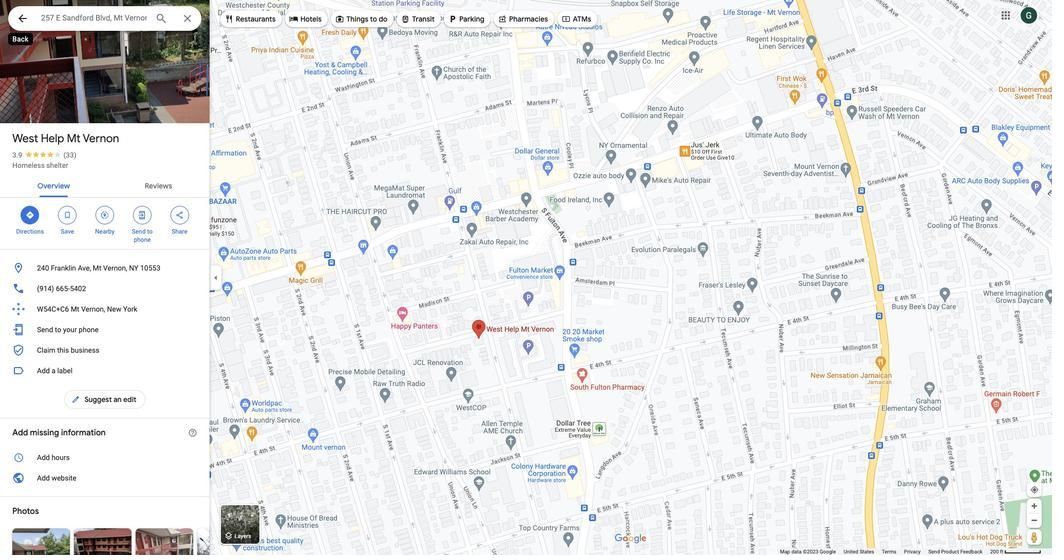 Task type: locate. For each thing, give the bounding box(es) containing it.
add
[[37, 367, 50, 375], [12, 428, 28, 438], [37, 454, 50, 462], [37, 474, 50, 483]]

footer inside google maps element
[[781, 549, 991, 556]]

10553
[[140, 264, 161, 272]]

directions
[[16, 228, 44, 235]]

hotels
[[301, 14, 322, 24]]

w54c+c6
[[37, 305, 69, 314]]

to left your at the left bottom of the page
[[55, 326, 61, 334]]

homeless shelter
[[12, 161, 68, 170]]

0 vertical spatial send
[[132, 228, 146, 235]]

240 franklin ave, mt vernon, ny 10553
[[37, 264, 161, 272]]

1 horizontal spatial send
[[132, 228, 146, 235]]

reviews button
[[137, 173, 180, 197]]

google maps element
[[0, 0, 1053, 556]]

this
[[57, 346, 69, 355]]

to for send to your phone
[[55, 326, 61, 334]]


[[25, 210, 35, 221]]

tab list
[[0, 173, 210, 197]]

send down 
[[132, 228, 146, 235]]

vernon, left ny
[[103, 264, 127, 272]]

1 vertical spatial vernon,
[[81, 305, 105, 314]]

send inside send product feedback button
[[929, 549, 940, 555]]

business
[[71, 346, 99, 355]]

to left share
[[147, 228, 153, 235]]

1 horizontal spatial to
[[147, 228, 153, 235]]

to inside button
[[55, 326, 61, 334]]

ny
[[129, 264, 139, 272]]

things
[[347, 14, 369, 24]]

w54c+c6 mt vernon, new york
[[37, 305, 137, 314]]

mt right ave,
[[93, 264, 101, 272]]

None field
[[41, 12, 147, 24]]

to left do
[[370, 14, 377, 24]]

 restaurants
[[225, 13, 276, 25]]

1 horizontal spatial phone
[[134, 236, 151, 244]]


[[63, 210, 72, 221]]

vernon,
[[103, 264, 127, 272], [81, 305, 105, 314]]

save
[[61, 228, 74, 235]]

tab list containing overview
[[0, 173, 210, 197]]

200 ft button
[[991, 549, 1042, 555]]

collapse side panel image
[[210, 272, 222, 283]]

2 horizontal spatial to
[[370, 14, 377, 24]]

send to phone
[[132, 228, 153, 244]]

send inside send to your phone button
[[37, 326, 53, 334]]

add website button
[[0, 468, 210, 489]]

a
[[52, 367, 56, 375]]

0 vertical spatial to
[[370, 14, 377, 24]]

send left product
[[929, 549, 940, 555]]

to
[[370, 14, 377, 24], [147, 228, 153, 235], [55, 326, 61, 334]]

terms
[[882, 549, 897, 555]]

1 vertical spatial phone
[[79, 326, 99, 334]]

add inside button
[[37, 367, 50, 375]]

add a label button
[[0, 361, 210, 381]]

0 horizontal spatial send
[[37, 326, 53, 334]]

mt
[[67, 132, 81, 146], [93, 264, 101, 272], [71, 305, 79, 314]]

 hotels
[[289, 13, 322, 25]]

footer
[[781, 549, 991, 556]]

tab list inside west help mt vernon main content
[[0, 173, 210, 197]]

1 vertical spatial to
[[147, 228, 153, 235]]

states
[[860, 549, 875, 555]]

1 vertical spatial send
[[37, 326, 53, 334]]

claim this business link
[[0, 340, 210, 361]]

from visitors image
[[136, 529, 193, 556]]

to for send to phone
[[147, 228, 153, 235]]

add missing information
[[12, 428, 106, 438]]

add hours
[[37, 454, 70, 462]]

none field inside 257 e sandford blvd, mt vernon, ny 10550 field
[[41, 12, 147, 24]]

add left 'missing'
[[12, 428, 28, 438]]

2 vertical spatial send
[[929, 549, 940, 555]]

reviews
[[145, 181, 172, 191]]

200 ft
[[991, 549, 1004, 555]]

2 vertical spatial to
[[55, 326, 61, 334]]

send
[[132, 228, 146, 235], [37, 326, 53, 334], [929, 549, 940, 555]]


[[401, 13, 410, 25]]

7 photos
[[26, 102, 58, 112]]

actions for west help mt vernon region
[[0, 198, 210, 249]]


[[71, 394, 80, 406]]

(914) 665-5402 button
[[0, 279, 210, 299]]

0 horizontal spatial phone
[[79, 326, 99, 334]]

phone right your at the left bottom of the page
[[79, 326, 99, 334]]


[[289, 13, 298, 25]]

information
[[61, 428, 106, 438]]

zoom in image
[[1031, 503, 1039, 510]]

atms
[[573, 14, 592, 24]]

send inside send to phone
[[132, 228, 146, 235]]

product
[[942, 549, 960, 555]]

add left website
[[37, 474, 50, 483]]

(914) 665-5402
[[37, 285, 86, 293]]

send for send to your phone
[[37, 326, 53, 334]]

send product feedback
[[929, 549, 983, 555]]

new
[[107, 305, 121, 314]]

nearby
[[95, 228, 115, 235]]

to inside send to phone
[[147, 228, 153, 235]]

homeless
[[12, 161, 45, 170]]

0 vertical spatial phone
[[134, 236, 151, 244]]

shelter
[[46, 161, 68, 170]]

mt up (33)
[[67, 132, 81, 146]]

ft
[[1001, 549, 1004, 555]]


[[100, 210, 109, 221]]

mt down 5402
[[71, 305, 79, 314]]

(33)
[[63, 151, 76, 159]]

do
[[379, 14, 388, 24]]

vernon, left new
[[81, 305, 105, 314]]

claim this business
[[37, 346, 99, 355]]

send up claim
[[37, 326, 53, 334]]

zoom out image
[[1031, 517, 1039, 525]]

send to your phone
[[37, 326, 99, 334]]

3.9
[[12, 151, 22, 159]]

terms button
[[882, 549, 897, 556]]

restaurants
[[236, 14, 276, 24]]

transit
[[412, 14, 435, 24]]

footer containing map data ©2023 google
[[781, 549, 991, 556]]

phone
[[134, 236, 151, 244], [79, 326, 99, 334]]

(914)
[[37, 285, 54, 293]]

 suggest an edit
[[71, 394, 137, 406]]

add left hours
[[37, 454, 50, 462]]

google
[[820, 549, 836, 555]]

send product feedback button
[[929, 549, 983, 556]]

2 horizontal spatial send
[[929, 549, 940, 555]]


[[448, 13, 458, 25]]


[[335, 13, 344, 25]]

 things to do
[[335, 13, 388, 25]]

0 horizontal spatial to
[[55, 326, 61, 334]]

2 vertical spatial mt
[[71, 305, 79, 314]]

phone down 
[[134, 236, 151, 244]]

add left a
[[37, 367, 50, 375]]

layers
[[235, 534, 251, 540]]



Task type: vqa. For each thing, say whether or not it's contained in the screenshot.

yes



Task type: describe. For each thing, give the bounding box(es) containing it.
 pharmacies
[[498, 13, 548, 25]]

united states
[[844, 549, 875, 555]]

ave,
[[78, 264, 91, 272]]

franklin
[[51, 264, 76, 272]]

 parking
[[448, 13, 485, 25]]

website
[[52, 474, 76, 483]]

map data ©2023 google
[[781, 549, 836, 555]]

street view & 360° image
[[197, 529, 255, 556]]

google account: greg robinson  
(robinsongreg175@gmail.com) image
[[1021, 7, 1038, 23]]

exterior image
[[74, 529, 132, 556]]

0 vertical spatial mt
[[67, 132, 81, 146]]

hours
[[52, 454, 70, 462]]

 button
[[8, 6, 37, 33]]

pharmacies
[[509, 14, 548, 24]]

parking
[[460, 14, 485, 24]]

 search field
[[8, 6, 201, 33]]

help
[[41, 132, 64, 146]]

all image
[[12, 529, 70, 556]]

add hours button
[[0, 448, 210, 468]]

more info image
[[188, 429, 197, 438]]

257 E Sandford Blvd, Mt Vernon, NY 10550 field
[[8, 6, 201, 31]]


[[225, 13, 234, 25]]


[[175, 210, 184, 221]]

 transit
[[401, 13, 435, 25]]

show your location image
[[1031, 486, 1040, 495]]

west help mt vernon main content
[[0, 0, 255, 556]]

add for add a label
[[37, 367, 50, 375]]

send for send to phone
[[132, 228, 146, 235]]

photo of west help mt vernon image
[[0, 0, 210, 248]]

photos
[[33, 102, 58, 112]]

york
[[123, 305, 137, 314]]

add for add hours
[[37, 454, 50, 462]]


[[498, 13, 507, 25]]

homeless shelter button
[[12, 160, 68, 171]]

share
[[172, 228, 188, 235]]

overview button
[[29, 173, 78, 197]]

your
[[63, 326, 77, 334]]


[[16, 11, 29, 26]]

w54c+c6 mt vernon, new york button
[[0, 299, 210, 320]]

west help mt vernon
[[12, 132, 119, 146]]

missing
[[30, 428, 59, 438]]

map
[[781, 549, 791, 555]]

0 vertical spatial vernon,
[[103, 264, 127, 272]]

information for west help mt vernon region
[[0, 258, 210, 361]]

to inside  things to do
[[370, 14, 377, 24]]

united
[[844, 549, 859, 555]]

united states button
[[844, 549, 875, 556]]

add website
[[37, 474, 76, 483]]

phone inside send to phone
[[134, 236, 151, 244]]

1 vertical spatial mt
[[93, 264, 101, 272]]

3.9 stars image
[[22, 151, 63, 158]]

send to your phone button
[[0, 320, 210, 340]]

add for add missing information
[[12, 428, 28, 438]]

show street view coverage image
[[1028, 530, 1042, 545]]

privacy button
[[905, 549, 921, 556]]

 atms
[[562, 13, 592, 25]]

label
[[57, 367, 73, 375]]


[[562, 13, 571, 25]]

200
[[991, 549, 999, 555]]

send for send product feedback
[[929, 549, 940, 555]]

photos
[[12, 507, 39, 517]]

add for add website
[[37, 474, 50, 483]]

privacy
[[905, 549, 921, 555]]

add a label
[[37, 367, 73, 375]]

7 photos button
[[8, 98, 62, 116]]

vernon
[[83, 132, 119, 146]]

33 reviews element
[[63, 151, 76, 159]]

665-
[[56, 285, 70, 293]]


[[138, 210, 147, 221]]

240 franklin ave, mt vernon, ny 10553 button
[[0, 258, 210, 279]]

7
[[26, 102, 31, 112]]

overview
[[37, 181, 70, 191]]

240
[[37, 264, 49, 272]]

data
[[792, 549, 802, 555]]

edit
[[123, 395, 137, 405]]

claim
[[37, 346, 55, 355]]

phone inside button
[[79, 326, 99, 334]]

5402
[[70, 285, 86, 293]]

©2023
[[803, 549, 819, 555]]

feedback
[[961, 549, 983, 555]]



